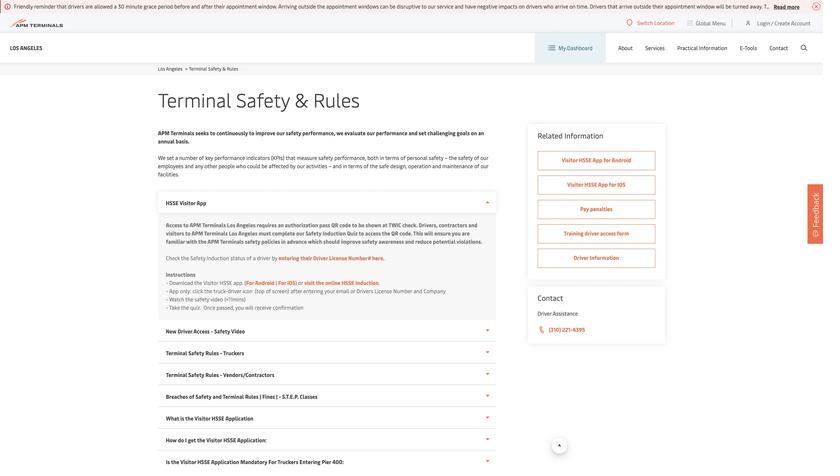 Task type: vqa. For each thing, say whether or not it's contained in the screenshot.
export & edo enquiry
no



Task type: locate. For each thing, give the bounding box(es) containing it.
receive down (top
[[255, 304, 272, 312]]

0 vertical spatial license
[[329, 255, 347, 262]]

1 vertical spatial are
[[462, 230, 470, 237]]

1 vertical spatial ios
[[288, 279, 296, 287]]

be inside we set a number of key performance indicators (kpis) that measure safety performance, both in terms of personal safety – the safety of our employees and any other people who could be affected by our activities – and in terms of the safe design, operation and maintenance of our facilities.
[[262, 163, 268, 170]]

performance, left we
[[303, 129, 335, 137]]

0 vertical spatial &
[[223, 66, 226, 72]]

after right before
[[201, 3, 213, 10]]

my dashboard
[[559, 44, 593, 52]]

application down how do i get the visitor hsse application: at left bottom
[[211, 459, 239, 466]]

instructions
[[166, 271, 196, 278]]

login
[[758, 19, 771, 27]]

are left the allowed
[[85, 3, 93, 10]]

safety down click
[[195, 296, 209, 303]]

breaches of safety and terminal rules | fines | - s.t.e.p. classes
[[166, 393, 318, 401]]

drivers right email at the left bottom of the page
[[357, 288, 373, 295]]

contact down login / create account link
[[770, 44, 789, 52]]

you down contractors
[[452, 230, 461, 237]]

you inside access to apm terminals los angeles requires an authorization pass qr code to be shown at twic check. drivers, contractors and visitors to apm terminals los angeles must complete our safety induction quiz to access the qr code. this will ensure you are familiar with the apm terminals safety policies in advance which should improve safety awareness and reduce potential violations.
[[452, 230, 461, 237]]

app for hsse visitor app
[[197, 200, 206, 207]]

menu
[[713, 19, 726, 27]]

the inside how do i get the visitor hsse application: dropdown button
[[197, 437, 205, 444]]

visitor inside visitor hsse app for ios link
[[568, 181, 584, 188]]

personal
[[407, 154, 428, 162]]

mandatory
[[241, 459, 267, 466]]

0 horizontal spatial that
[[57, 3, 67, 10]]

pier
[[322, 459, 331, 466]]

challenging
[[428, 129, 456, 137]]

ios inside instructions - download the visitor hsse app. ( for android | for ios ) or visit the online hsse induction . - app only: click the truck-driver icon  (top of screen) after entering your email or drivers license number and company - watch the safety video (≈11mins) - take the quiz.  once passed, you will receive confirmation
[[288, 279, 296, 287]]

complete
[[272, 230, 295, 237]]

access
[[365, 230, 381, 237], [601, 230, 616, 237]]

safe
[[379, 163, 389, 170]]

1 horizontal spatial appointment
[[326, 3, 357, 10]]

1 horizontal spatial by
[[290, 163, 296, 170]]

can
[[380, 3, 389, 10]]

measure
[[297, 154, 317, 162]]

- left watch
[[166, 296, 168, 303]]

improve inside apm terminals seeks to continuously to improve our safety performance, we evaluate our performance and set challenging goals on an annual basis.
[[256, 129, 276, 137]]

1 vertical spatial improve
[[341, 238, 361, 245]]

negative
[[478, 3, 498, 10]]

receive up login / create account link
[[771, 3, 788, 10]]

1 vertical spatial who
[[236, 163, 246, 170]]

0 horizontal spatial android
[[255, 279, 275, 287]]

ensure
[[435, 230, 451, 237]]

operation
[[408, 163, 431, 170]]

contractors
[[439, 222, 468, 229]]

1 vertical spatial drivers
[[357, 288, 373, 295]]

1 vertical spatial will
[[425, 230, 433, 237]]

1 horizontal spatial receive
[[771, 3, 788, 10]]

1 vertical spatial you
[[236, 304, 244, 312]]

qr
[[332, 222, 338, 229], [392, 230, 398, 237]]

0 horizontal spatial an
[[278, 222, 284, 229]]

android inside instructions - download the visitor hsse app. ( for android | for ios ) or visit the online hsse induction . - app only: click the truck-driver icon  (top of screen) after entering your email or drivers license number and company - watch the safety video (≈11mins) - take the quiz.  once passed, you will receive confirmation
[[255, 279, 275, 287]]

1 horizontal spatial a
[[175, 154, 178, 162]]

a up employees
[[175, 154, 178, 162]]

0 vertical spatial an
[[478, 129, 484, 137]]

1 horizontal spatial who
[[544, 3, 554, 10]]

policies
[[262, 238, 280, 245]]

1 horizontal spatial set
[[419, 129, 427, 137]]

a for drivers
[[114, 3, 117, 10]]

will down drivers,
[[425, 230, 433, 237]]

in down complete
[[281, 238, 286, 245]]

access down shown
[[365, 230, 381, 237]]

affected
[[269, 163, 289, 170]]

fines
[[262, 393, 275, 401]]

must
[[259, 230, 271, 237]]

dashboard
[[567, 44, 593, 52]]

performance up people
[[215, 154, 245, 162]]

1 horizontal spatial you
[[452, 230, 461, 237]]

for android link
[[246, 279, 275, 287]]

evaluate
[[345, 129, 366, 137]]

here.
[[372, 255, 385, 262]]

1 vertical spatial entering
[[304, 288, 323, 295]]

appointment up location in the top right of the page
[[665, 3, 696, 10]]

2 horizontal spatial a
[[253, 255, 256, 262]]

terminal down new
[[166, 350, 187, 357]]

0 horizontal spatial ios
[[288, 279, 296, 287]]

performance, inside apm terminals seeks to continuously to improve our safety performance, we evaluate our performance and set challenging goals on an annual basis.
[[303, 129, 335, 137]]

entering inside instructions - download the visitor hsse app. ( for android | for ios ) or visit the online hsse induction . - app only: click the truck-driver icon  (top of screen) after entering your email or drivers license number and company - watch the safety video (≈11mins) - take the quiz.  once passed, you will receive confirmation
[[304, 288, 323, 295]]

to right "disruptive"
[[422, 3, 427, 10]]

induction inside access to apm terminals los angeles requires an authorization pass qr code to be shown at twic check. drivers, contractors and visitors to apm terminals los angeles must complete our safety induction quiz to access the qr code. this will ensure you are familiar with the apm terminals safety policies in advance which should improve safety awareness and reduce potential violations.
[[323, 230, 346, 237]]

2 vertical spatial in
[[281, 238, 286, 245]]

app for visitor hsse app for ios
[[599, 181, 608, 188]]

turned
[[733, 3, 749, 10]]

0 horizontal spatial appointment
[[226, 3, 257, 10]]

advance
[[287, 238, 307, 245]]

is the visitor hsse application mandatory for truckers entering pier 400:
[[166, 459, 344, 466]]

0 horizontal spatial are
[[85, 3, 93, 10]]

close alert image
[[813, 3, 821, 11]]

1 access from the left
[[365, 230, 381, 237]]

hsse up email at the left bottom of the page
[[342, 279, 355, 287]]

0 horizontal spatial improve
[[256, 129, 276, 137]]

| up screen)
[[276, 279, 277, 287]]

terminal for terminal safety & rules
[[158, 87, 231, 113]]

0 vertical spatial access
[[166, 222, 182, 229]]

1 horizontal spatial are
[[462, 230, 470, 237]]

and down number
[[185, 163, 194, 170]]

los angeles link
[[10, 44, 42, 52], [158, 66, 183, 72]]

1 horizontal spatial will
[[425, 230, 433, 237]]

to right continuously
[[249, 129, 254, 137]]

outside up the switch
[[634, 3, 652, 10]]

0 vertical spatial performance
[[376, 129, 408, 137]]

what is the visitor hsse application
[[166, 415, 254, 423]]

safety inside apm terminals seeks to continuously to improve our safety performance, we evaluate our performance and set challenging goals on an annual basis.
[[286, 129, 301, 137]]

an right goals
[[478, 129, 484, 137]]

a right status
[[253, 255, 256, 262]]

be left turned
[[726, 3, 732, 10]]

a
[[114, 3, 117, 10], [175, 154, 178, 162], [253, 255, 256, 262]]

0 horizontal spatial drivers
[[357, 288, 373, 295]]

driver inside dropdown button
[[178, 328, 192, 335]]

1 vertical spatial receive
[[255, 304, 272, 312]]

quiz
[[347, 230, 358, 237]]

and down terminal safety rules - vendors/contractors
[[213, 393, 222, 401]]

truckers left entering
[[278, 459, 299, 466]]

0 horizontal spatial access
[[365, 230, 381, 237]]

0 vertical spatial entering
[[279, 255, 299, 262]]

1 vertical spatial an
[[278, 222, 284, 229]]

- left s.t.e.p.
[[279, 393, 281, 401]]

and left have
[[455, 3, 464, 10]]

breaches of safety and terminal rules | fines | - s.t.e.p. classes button
[[158, 386, 496, 408]]

2 horizontal spatial that
[[608, 3, 618, 10]]

drivers left the allowed
[[68, 3, 84, 10]]

visitor inside "is the visitor hsse application mandatory for truckers entering pier 400:" dropdown button
[[180, 459, 196, 466]]

- left 'take'
[[166, 304, 168, 312]]

their
[[214, 3, 225, 10], [653, 3, 664, 10], [301, 255, 312, 262]]

1 horizontal spatial induction
[[323, 230, 346, 237]]

appointment left window.
[[226, 3, 257, 10]]

1 vertical spatial set
[[167, 154, 174, 162]]

driver
[[574, 254, 589, 262], [313, 255, 328, 262], [538, 310, 552, 317], [178, 328, 192, 335]]

0 horizontal spatial by
[[272, 255, 277, 262]]

license inside instructions - download the visitor hsse app. ( for android | for ios ) or visit the online hsse induction . - app only: click the truck-driver icon  (top of screen) after entering your email or drivers license number and company - watch the safety video (≈11mins) - take the quiz.  once passed, you will receive confirmation
[[375, 288, 392, 295]]

hsse visitor app
[[166, 200, 206, 207]]

1 horizontal spatial ios
[[618, 181, 626, 188]]

terminals inside apm terminals seeks to continuously to improve our safety performance, we evaluate our performance and set challenging goals on an annual basis.
[[171, 129, 194, 137]]

terminal down los angeles > terminal safety & rules
[[158, 87, 231, 113]]

1 horizontal spatial after
[[291, 288, 302, 295]]

1 horizontal spatial improve
[[341, 238, 361, 245]]

receive inside instructions - download the visitor hsse app. ( for android | for ios ) or visit the online hsse induction . - app only: click the truck-driver icon  (top of screen) after entering your email or drivers license number and company - watch the safety video (≈11mins) - take the quiz.  once passed, you will receive confirmation
[[255, 304, 272, 312]]

1 vertical spatial android
[[255, 279, 275, 287]]

terminal safety rules - vendors/contractors button
[[158, 364, 496, 386]]

2 drivers from the left
[[526, 3, 543, 10]]

0 vertical spatial –
[[445, 154, 448, 162]]

performance inside apm terminals seeks to continuously to improve our safety performance, we evaluate our performance and set challenging goals on an annual basis.
[[376, 129, 408, 137]]

driver right "training"
[[585, 230, 599, 237]]

0 vertical spatial a
[[114, 3, 117, 10]]

drivers,
[[419, 222, 438, 229]]

1 horizontal spatial los angeles link
[[158, 66, 183, 72]]

1 vertical spatial a
[[175, 154, 178, 162]]

1 horizontal spatial on
[[519, 3, 525, 10]]

1 vertical spatial –
[[329, 163, 332, 170]]

for right app.
[[246, 279, 254, 287]]

their inside hsse visitor app element
[[301, 255, 312, 262]]

– right activities
[[329, 163, 332, 170]]

login / create account
[[758, 19, 811, 27]]

appointment
[[226, 3, 257, 10], [326, 3, 357, 10], [665, 3, 696, 10]]

be left shown
[[359, 222, 365, 229]]

an inside apm terminals seeks to continuously to improve our safety performance, we evaluate our performance and set challenging goals on an annual basis.
[[478, 129, 484, 137]]

create
[[775, 19, 790, 27]]

1 horizontal spatial access
[[194, 328, 210, 335]]

and up violations. on the right bottom of page
[[469, 222, 478, 229]]

- up terminal safety rules - vendors/contractors
[[220, 350, 222, 357]]

arrive left time. at the top right of the page
[[555, 3, 569, 10]]

performance inside we set a number of key performance indicators (kpis) that measure safety performance, both in terms of personal safety – the safety of our employees and any other people who could be affected by our activities – and in terms of the safe design, operation and maintenance of our facilities.
[[215, 154, 245, 162]]

driver inside instructions - download the visitor hsse app. ( for android | for ios ) or visit the online hsse induction . - app only: click the truck-driver icon  (top of screen) after entering your email or drivers license number and company - watch the safety video (≈11mins) - take the quiz.  once passed, you will receive confirmation
[[228, 288, 241, 295]]

status
[[231, 255, 245, 262]]

maintenance
[[443, 163, 473, 170]]

we
[[337, 129, 344, 137]]

goals
[[457, 129, 470, 137]]

vendors/contractors
[[223, 372, 275, 379]]

0 vertical spatial in
[[380, 154, 384, 162]]

0 vertical spatial for
[[604, 157, 611, 164]]

1 vertical spatial contact
[[538, 293, 563, 303]]

training driver access form link
[[538, 225, 656, 244]]

2 access from the left
[[601, 230, 616, 237]]

by down policies
[[272, 255, 277, 262]]

switch
[[638, 19, 653, 26]]

to up the with
[[185, 230, 191, 237]]

driver right new
[[178, 328, 192, 335]]

1 horizontal spatial entering
[[304, 288, 323, 295]]

&
[[223, 66, 226, 72], [295, 87, 309, 113]]

or right email at the left bottom of the page
[[351, 288, 356, 295]]

for up visitor hsse app for ios
[[604, 157, 611, 164]]

on left time. at the top right of the page
[[570, 3, 576, 10]]

by inside hsse visitor app element
[[272, 255, 277, 262]]

authorization
[[285, 222, 318, 229]]

information for driver information
[[590, 254, 619, 262]]

0 vertical spatial by
[[290, 163, 296, 170]]

are up violations. on the right bottom of page
[[462, 230, 470, 237]]

1 vertical spatial los angeles link
[[158, 66, 183, 72]]

basis.
[[176, 138, 190, 145]]

0 horizontal spatial you
[[236, 304, 244, 312]]

)
[[296, 279, 297, 287]]

people
[[219, 163, 235, 170]]

0 horizontal spatial access
[[166, 222, 182, 229]]

0 vertical spatial improve
[[256, 129, 276, 137]]

period
[[158, 3, 173, 10]]

performance,
[[303, 129, 335, 137], [335, 154, 366, 162]]

you
[[452, 230, 461, 237], [236, 304, 244, 312]]

drivers right impacts
[[526, 3, 543, 10]]

0 vertical spatial or
[[298, 279, 303, 287]]

and right activities
[[333, 163, 342, 170]]

truckers down video
[[223, 350, 244, 357]]

by right affected
[[290, 163, 296, 170]]

switch location button
[[627, 19, 675, 26]]

at
[[383, 222, 388, 229]]

in right activities
[[343, 163, 347, 170]]

do
[[178, 437, 184, 444]]

2 vertical spatial will
[[245, 304, 254, 312]]

a left 30
[[114, 3, 117, 10]]

visitor inside visitor hsse app for android link
[[562, 157, 578, 164]]

or right )
[[298, 279, 303, 287]]

be
[[390, 3, 396, 10], [726, 3, 732, 10], [262, 163, 268, 170], [359, 222, 365, 229]]

read
[[774, 3, 786, 10]]

0 vertical spatial set
[[419, 129, 427, 137]]

hsse up truck-
[[220, 279, 232, 287]]

new driver access - safety video
[[166, 328, 245, 335]]

app.
[[234, 279, 243, 287]]

indicators
[[247, 154, 270, 162]]

global
[[696, 19, 711, 27]]

driver down which at left
[[313, 255, 328, 262]]

terms up design,
[[385, 154, 399, 162]]

induction up 'should'
[[323, 230, 346, 237]]

1 vertical spatial &
[[295, 87, 309, 113]]

will right window
[[716, 3, 725, 10]]

2 appointment from the left
[[326, 3, 357, 10]]

set inside apm terminals seeks to continuously to improve our safety performance, we evaluate our performance and set challenging goals on an annual basis.
[[419, 129, 427, 137]]

hsse
[[579, 157, 592, 164], [585, 181, 598, 188], [166, 200, 179, 207], [220, 279, 232, 287], [342, 279, 355, 287], [212, 415, 224, 423], [224, 437, 236, 444], [198, 459, 210, 466]]

1 horizontal spatial access
[[601, 230, 616, 237]]

will inside access to apm terminals los angeles requires an authorization pass qr code to be shown at twic check. drivers, contractors and visitors to apm terminals los angeles must complete our safety induction quiz to access the qr code. this will ensure you are familiar with the apm terminals safety policies in advance which should improve safety awareness and reduce potential violations.
[[425, 230, 433, 237]]

0 vertical spatial drivers
[[590, 3, 607, 10]]

1 vertical spatial for
[[609, 181, 617, 188]]

(≈11mins)
[[225, 296, 246, 303]]

driver inside hsse visitor app element
[[313, 255, 328, 262]]

set left challenging at the right
[[419, 129, 427, 137]]

0 horizontal spatial arrive
[[555, 3, 569, 10]]

access inside access to apm terminals los angeles requires an authorization pass qr code to be shown at twic check. drivers, contractors and visitors to apm terminals los angeles must complete our safety induction quiz to access the qr code. this will ensure you are familiar with the apm terminals safety policies in advance which should improve safety awareness and reduce potential violations.
[[365, 230, 381, 237]]

information inside driver information link
[[590, 254, 619, 262]]

visitor inside how do i get the visitor hsse application: dropdown button
[[206, 437, 222, 444]]

(top
[[255, 288, 265, 295]]

- left the download
[[166, 279, 168, 287]]

2 horizontal spatial appointment
[[665, 3, 696, 10]]

application:
[[237, 437, 267, 444]]

0 horizontal spatial on
[[471, 129, 477, 137]]

driver
[[585, 230, 599, 237], [257, 255, 271, 262], [228, 288, 241, 295]]

1 vertical spatial performance
[[215, 154, 245, 162]]

access inside access to apm terminals los angeles requires an authorization pass qr code to be shown at twic check. drivers, contractors and visitors to apm terminals los angeles must complete our safety induction quiz to access the qr code. this will ensure you are familiar with the apm terminals safety policies in advance which should improve safety awareness and reduce potential violations.
[[166, 222, 182, 229]]

after down )
[[291, 288, 302, 295]]

terminal down terminal safety rules - vendors/contractors
[[223, 393, 244, 401]]

driver down policies
[[257, 255, 271, 262]]

0 vertical spatial android
[[612, 157, 632, 164]]

outside right arriving
[[298, 3, 316, 10]]

| left fines
[[260, 393, 261, 401]]

and up personal
[[409, 129, 418, 137]]

los angeles > terminal safety & rules
[[158, 66, 239, 72]]

for
[[246, 279, 254, 287], [278, 279, 286, 287], [269, 459, 277, 466]]

will inside instructions - download the visitor hsse app. ( for android | for ios ) or visit the online hsse induction . - app only: click the truck-driver icon  (top of screen) after entering your email or drivers license number and company - watch the safety video (≈11mins) - take the quiz.  once passed, you will receive confirmation
[[245, 304, 254, 312]]

violations.
[[457, 238, 483, 245]]

0 vertical spatial truckers
[[223, 350, 244, 357]]

0 vertical spatial are
[[85, 3, 93, 10]]

1 vertical spatial truckers
[[278, 459, 299, 466]]

for for android
[[604, 157, 611, 164]]

1 horizontal spatial android
[[612, 157, 632, 164]]

on right goals
[[471, 129, 477, 137]]

0 horizontal spatial license
[[329, 255, 347, 262]]

arrive up switch location button
[[619, 3, 633, 10]]

on right impacts
[[519, 3, 525, 10]]

0 vertical spatial driver
[[585, 230, 599, 237]]

1 vertical spatial access
[[194, 328, 210, 335]]

feedback button
[[808, 185, 824, 244]]

1 vertical spatial in
[[343, 163, 347, 170]]

global menu
[[696, 19, 726, 27]]

1 horizontal spatial their
[[301, 255, 312, 262]]

1 vertical spatial terms
[[348, 163, 362, 170]]

time.
[[577, 3, 589, 10]]

the inside what is the visitor hsse application dropdown button
[[185, 415, 194, 423]]

safety down must
[[245, 238, 260, 245]]

company
[[424, 288, 446, 295]]

pay penalties
[[581, 205, 613, 213]]

induction left status
[[207, 255, 229, 262]]

app inside dropdown button
[[197, 200, 206, 207]]

1 horizontal spatial contact
[[770, 44, 789, 52]]

you down (≈11mins) at the left of the page
[[236, 304, 244, 312]]

to right seeks
[[210, 129, 215, 137]]

improve up the indicators
[[256, 129, 276, 137]]

1 vertical spatial license
[[375, 288, 392, 295]]

an up complete
[[278, 222, 284, 229]]

visitor hsse app for ios
[[568, 181, 626, 188]]

drivers right time. at the top right of the page
[[590, 3, 607, 10]]

be down the indicators
[[262, 163, 268, 170]]

of inside dropdown button
[[189, 393, 194, 401]]

for inside dropdown button
[[269, 459, 277, 466]]

after inside instructions - download the visitor hsse app. ( for android | for ios ) or visit the online hsse induction . - app only: click the truck-driver icon  (top of screen) after entering your email or drivers license number and company - watch the safety video (≈11mins) - take the quiz.  once passed, you will receive confirmation
[[291, 288, 302, 295]]

information up visitor hsse app for android
[[565, 131, 604, 141]]

- down the terminal safety rules - truckers
[[220, 372, 222, 379]]

on inside apm terminals seeks to continuously to improve our safety performance, we evaluate our performance and set challenging goals on an annual basis.
[[471, 129, 477, 137]]

visitor
[[562, 157, 578, 164], [568, 181, 584, 188], [180, 200, 196, 207], [203, 279, 218, 287], [195, 415, 211, 423], [206, 437, 222, 444], [180, 459, 196, 466]]

set up employees
[[167, 154, 174, 162]]

access left form
[[601, 230, 616, 237]]

0 horizontal spatial induction
[[207, 255, 229, 262]]

rules
[[227, 66, 239, 72], [314, 87, 360, 113], [206, 350, 219, 357], [206, 372, 219, 379], [245, 393, 259, 401]]

information inside practical information popup button
[[700, 44, 728, 52]]

the inside "is the visitor hsse application mandatory for truckers entering pier 400:" dropdown button
[[171, 459, 179, 466]]

0 horizontal spatial after
[[201, 3, 213, 10]]

1 outside from the left
[[298, 3, 316, 10]]

before
[[174, 3, 190, 10]]

terminal safety & rules
[[158, 87, 360, 113]]

safety up measure
[[286, 129, 301, 137]]

-
[[166, 279, 168, 287], [166, 288, 168, 295], [166, 296, 168, 303], [166, 304, 168, 312], [211, 328, 213, 335], [220, 350, 222, 357], [220, 372, 222, 379], [279, 393, 281, 401]]

information down training driver access form link
[[590, 254, 619, 262]]

rules inside dropdown button
[[245, 393, 259, 401]]

(310) 221-4395
[[549, 326, 585, 334]]

services
[[646, 44, 665, 52]]

to
[[422, 3, 427, 10], [210, 129, 215, 137], [249, 129, 254, 137], [183, 222, 189, 229], [352, 222, 358, 229], [185, 230, 191, 237], [359, 230, 364, 237]]

after
[[201, 3, 213, 10], [291, 288, 302, 295]]

number#
[[348, 255, 371, 262]]



Task type: describe. For each thing, give the bounding box(es) containing it.
information for related information
[[565, 131, 604, 141]]

what
[[166, 415, 179, 423]]

what is the visitor hsse application button
[[158, 408, 496, 429]]

and inside instructions - download the visitor hsse app. ( for android | for ios ) or visit the online hsse induction . - app only: click the truck-driver icon  (top of screen) after entering your email or drivers license number and company - watch the safety video (≈11mins) - take the quiz.  once passed, you will receive confirmation
[[414, 288, 423, 295]]

visitor inside instructions - download the visitor hsse app. ( for android | for ios ) or visit the online hsse induction . - app only: click the truck-driver icon  (top of screen) after entering your email or drivers license number and company - watch the safety video (≈11mins) - take the quiz.  once passed, you will receive confirmation
[[203, 279, 218, 287]]

terminal inside dropdown button
[[223, 393, 244, 401]]

driver up (310)
[[538, 310, 552, 317]]

instructions - download the visitor hsse app. ( for android | for ios ) or visit the online hsse induction . - app only: click the truck-driver icon  (top of screen) after entering your email or drivers license number and company - watch the safety video (≈11mins) - take the quiz.  once passed, you will receive confirmation
[[166, 271, 446, 312]]

terminal right >
[[189, 66, 207, 72]]

2 horizontal spatial driver
[[585, 230, 599, 237]]

key
[[205, 154, 213, 162]]

which
[[308, 238, 322, 245]]

we set a number of key performance indicators (kpis) that measure safety performance, both in terms of personal safety – the safety of our employees and any other people who could be affected by our activities – and in terms of the safe design, operation and maintenance of our facilities.
[[158, 154, 489, 178]]

truck-
[[214, 288, 228, 295]]

information for practical information
[[700, 44, 728, 52]]

1 arrive from the left
[[555, 3, 569, 10]]

0 vertical spatial receive
[[771, 3, 788, 10]]

for ios link
[[278, 279, 296, 287]]

window
[[697, 3, 715, 10]]

1 vertical spatial application
[[211, 459, 239, 466]]

i
[[185, 437, 187, 444]]

2 arrive from the left
[[619, 3, 633, 10]]

0 vertical spatial after
[[201, 3, 213, 10]]

be right can
[[390, 3, 396, 10]]

1 appointment from the left
[[226, 3, 257, 10]]

your
[[325, 288, 335, 295]]

set inside we set a number of key performance indicators (kpis) that measure safety performance, both in terms of personal safety – the safety of our employees and any other people who could be affected by our activities – and in terms of the safe design, operation and maintenance of our facilities.
[[167, 154, 174, 162]]

to up quiz
[[352, 222, 358, 229]]

1 drivers from the left
[[68, 3, 84, 10]]

our inside access to apm terminals los angeles requires an authorization pass qr code to be shown at twic check. drivers, contractors and visitors to apm terminals los angeles must complete our safety induction quiz to access the qr code. this will ensure you are familiar with the apm terminals safety policies in advance which should improve safety awareness and reduce potential violations.
[[296, 230, 305, 237]]

an inside access to apm terminals los angeles requires an authorization pass qr code to be shown at twic check. drivers, contractors and visitors to apm terminals los angeles must complete our safety induction quiz to access the qr code. this will ensure you are familiar with the apm terminals safety policies in advance which should improve safety awareness and reduce potential violations.
[[278, 222, 284, 229]]

screen)
[[272, 288, 289, 295]]

1 horizontal spatial qr
[[392, 230, 398, 237]]

disruptive
[[397, 3, 421, 10]]

0 horizontal spatial truckers
[[223, 350, 244, 357]]

visitor hsse app for android link
[[538, 151, 656, 170]]

visitor hsse app for ios link
[[538, 176, 656, 195]]

read more
[[774, 3, 800, 10]]

annual
[[158, 138, 175, 145]]

code.
[[400, 230, 412, 237]]

for for ios
[[609, 181, 617, 188]]

terminal safety rules - truckers
[[166, 350, 244, 357]]

>
[[185, 66, 188, 72]]

performance, inside we set a number of key performance indicators (kpis) that measure safety performance, both in terms of personal safety – the safety of our employees and any other people who could be affected by our activities – and in terms of the safe design, operation and maintenance of our facilities.
[[335, 154, 366, 162]]

driver assistance
[[538, 310, 578, 317]]

with
[[186, 238, 197, 245]]

away. to
[[750, 3, 770, 10]]

have
[[465, 3, 476, 10]]

and inside apm terminals seeks to continuously to improve our safety performance, we evaluate our performance and set challenging goals on an annual basis.
[[409, 129, 418, 137]]

switch location
[[638, 19, 675, 26]]

to up visitors
[[183, 222, 189, 229]]

- left only:
[[166, 288, 168, 295]]

requires
[[257, 222, 277, 229]]

hsse up how do i get the visitor hsse application: at left bottom
[[212, 415, 224, 423]]

3 appointment from the left
[[665, 3, 696, 10]]

download
[[169, 279, 193, 287]]

practical information
[[678, 44, 728, 52]]

400:
[[333, 459, 344, 466]]

tools
[[745, 44, 758, 52]]

is the visitor hsse application mandatory for truckers entering pier 400: button
[[158, 451, 496, 472]]

code
[[340, 222, 351, 229]]

safety inside access to apm terminals los angeles requires an authorization pass qr code to be shown at twic check. drivers, contractors and visitors to apm terminals los angeles must complete our safety induction quiz to access the qr code. this will ensure you are familiar with the apm terminals safety policies in advance which should improve safety awareness and reduce potential violations.
[[306, 230, 322, 237]]

safety up operation
[[429, 154, 444, 162]]

driver down "training"
[[574, 254, 589, 262]]

video
[[231, 328, 245, 335]]

los angeles
[[10, 44, 42, 51]]

safety up maintenance
[[458, 154, 473, 162]]

/
[[772, 19, 774, 27]]

a for induction
[[253, 255, 256, 262]]

video
[[211, 296, 223, 303]]

1 vertical spatial or
[[351, 288, 356, 295]]

0 vertical spatial will
[[716, 3, 725, 10]]

visit
[[305, 279, 315, 287]]

access inside new driver access - safety video dropdown button
[[194, 328, 210, 335]]

familiar
[[166, 238, 185, 245]]

safety down shown
[[362, 238, 378, 245]]

in inside access to apm terminals los angeles requires an authorization pass qr code to be shown at twic check. drivers, contractors and visitors to apm terminals los angeles must complete our safety induction quiz to access the qr code. this will ensure you are familiar with the apm terminals safety policies in advance which should improve safety awareness and reduce potential violations.
[[281, 238, 286, 245]]

are inside access to apm terminals los angeles requires an authorization pass qr code to be shown at twic check. drivers, contractors and visitors to apm terminals los angeles must complete our safety induction quiz to access the qr code. this will ensure you are familiar with the apm terminals safety policies in advance which should improve safety awareness and reduce potential violations.
[[462, 230, 470, 237]]

by inside we set a number of key performance indicators (kpis) that measure safety performance, both in terms of personal safety – the safety of our employees and any other people who could be affected by our activities – and in terms of the safe design, operation and maintenance of our facilities.
[[290, 163, 296, 170]]

app inside instructions - download the visitor hsse app. ( for android | for ios ) or visit the online hsse induction . - app only: click the truck-driver icon  (top of screen) after entering your email or drivers license number and company - watch the safety video (≈11mins) - take the quiz.  once passed, you will receive confirmation
[[169, 288, 179, 295]]

2 horizontal spatial for
[[278, 279, 286, 287]]

0 vertical spatial application
[[226, 415, 254, 423]]

0 horizontal spatial entering
[[279, 255, 299, 262]]

visit the online hsse induction link
[[305, 279, 379, 287]]

improve inside access to apm terminals los angeles requires an authorization pass qr code to be shown at twic check. drivers, contractors and visitors to apm terminals los angeles must complete our safety induction quiz to access the qr code. this will ensure you are familiar with the apm terminals safety policies in advance which should improve safety awareness and reduce potential violations.
[[341, 238, 361, 245]]

of inside instructions - download the visitor hsse app. ( for android | for ios ) or visit the online hsse induction . - app only: click the truck-driver icon  (top of screen) after entering your email or drivers license number and company - watch the safety video (≈11mins) - take the quiz.  once passed, you will receive confirmation
[[266, 288, 271, 295]]

access inside training driver access form link
[[601, 230, 616, 237]]

employees
[[158, 163, 184, 170]]

you inside instructions - download the visitor hsse app. ( for android | for ios ) or visit the online hsse induction . - app only: click the truck-driver icon  (top of screen) after entering your email or drivers license number and company - watch the safety video (≈11mins) - take the quiz.  once passed, you will receive confirmation
[[236, 304, 244, 312]]

app for visitor hsse app for android
[[593, 157, 603, 164]]

contact button
[[770, 33, 789, 63]]

take
[[169, 304, 180, 312]]

e-tools button
[[740, 33, 758, 63]]

1 horizontal spatial driver
[[257, 255, 271, 262]]

terminal for terminal safety rules - truckers
[[166, 350, 187, 357]]

any
[[195, 163, 203, 170]]

safety inside instructions - download the visitor hsse app. ( for android | for ios ) or visit the online hsse induction . - app only: click the truck-driver icon  (top of screen) after entering your email or drivers license number and company - watch the safety video (≈11mins) - take the quiz.  once passed, you will receive confirmation
[[195, 296, 209, 303]]

how do i get the visitor hsse application: button
[[158, 429, 496, 451]]

(310) 221-4395 link
[[538, 326, 656, 335]]

2 horizontal spatial their
[[653, 3, 664, 10]]

visitor inside what is the visitor hsse application dropdown button
[[195, 415, 211, 423]]

about
[[619, 44, 633, 52]]

| inside instructions - download the visitor hsse app. ( for android | for ios ) or visit the online hsse induction . - app only: click the truck-driver icon  (top of screen) after entering your email or drivers license number and company - watch the safety video (≈11mins) - take the quiz.  once passed, you will receive confirmation
[[276, 279, 277, 287]]

visitor inside hsse visitor app dropdown button
[[180, 200, 196, 207]]

0 vertical spatial contact
[[770, 44, 789, 52]]

twic
[[389, 222, 401, 229]]

hsse up visitor hsse app for ios
[[579, 157, 592, 164]]

terminal safety rules - vendors/contractors
[[166, 372, 275, 379]]

2 horizontal spatial in
[[380, 154, 384, 162]]

apm inside apm terminals seeks to continuously to improve our safety performance, we evaluate our performance and set challenging goals on an annual basis.
[[158, 129, 170, 137]]

practical information button
[[678, 33, 728, 63]]

and inside dropdown button
[[213, 393, 222, 401]]

0 vertical spatial terms
[[385, 154, 399, 162]]

| right fines
[[276, 393, 278, 401]]

safety up activities
[[319, 154, 333, 162]]

should
[[324, 238, 340, 245]]

and right before
[[191, 3, 200, 10]]

hsse visitor app element
[[158, 213, 496, 320]]

0 vertical spatial qr
[[332, 222, 338, 229]]

hsse down visitor hsse app for android link
[[585, 181, 598, 188]]

- up the terminal safety rules - truckers
[[211, 328, 213, 335]]

0 vertical spatial los angeles link
[[10, 44, 42, 52]]

0 horizontal spatial &
[[223, 66, 226, 72]]

my
[[559, 44, 566, 52]]

0 horizontal spatial for
[[246, 279, 254, 287]]

1 horizontal spatial in
[[343, 163, 347, 170]]

1 horizontal spatial –
[[445, 154, 448, 162]]

entering their driver license number# here. link
[[279, 255, 385, 262]]

to right quiz
[[359, 230, 364, 237]]

check.
[[403, 222, 418, 229]]

and right operation
[[433, 163, 441, 170]]

2 outside from the left
[[634, 3, 652, 10]]

confirmation
[[273, 304, 304, 312]]

0 horizontal spatial their
[[214, 3, 225, 10]]

who inside we set a number of key performance indicators (kpis) that measure safety performance, both in terms of personal safety – the safety of our employees and any other people who could be affected by our activities – and in terms of the safe design, operation and maintenance of our facilities.
[[236, 163, 246, 170]]

terminal for terminal safety rules - vendors/contractors
[[166, 372, 187, 379]]

hsse down how do i get the visitor hsse application: at left bottom
[[198, 459, 210, 466]]

operatio
[[805, 3, 824, 10]]

location
[[655, 19, 675, 26]]

a inside we set a number of key performance indicators (kpis) that measure safety performance, both in terms of personal safety – the safety of our employees and any other people who could be affected by our activities – and in terms of the safe design, operation and maintenance of our facilities.
[[175, 154, 178, 162]]

hsse left application:
[[224, 437, 236, 444]]

email
[[336, 288, 349, 295]]

that inside we set a number of key performance indicators (kpis) that measure safety performance, both in terms of personal safety – the safety of our employees and any other people who could be affected by our activities – and in terms of the safe design, operation and maintenance of our facilities.
[[286, 154, 296, 162]]

and down code.
[[405, 238, 414, 245]]

induction inside instructions - download the visitor hsse app. ( for android | for ios ) or visit the online hsse induction . - app only: click the truck-driver icon  (top of screen) after entering your email or drivers license number and company - watch the safety video (≈11mins) - take the quiz.  once passed, you will receive confirmation
[[356, 279, 379, 287]]

e-
[[740, 44, 745, 52]]

online
[[325, 279, 341, 287]]

2 horizontal spatial on
[[570, 3, 576, 10]]

arriving
[[279, 3, 297, 10]]

number
[[179, 154, 198, 162]]

account
[[792, 19, 811, 27]]

watch
[[169, 296, 184, 303]]

pay penalties link
[[538, 200, 656, 219]]

penalties
[[591, 205, 613, 213]]

be inside access to apm terminals los angeles requires an authorization pass qr code to be shown at twic check. drivers, contractors and visitors to apm terminals los angeles must complete our safety induction quiz to access the qr code. this will ensure you are familiar with the apm terminals safety policies in advance which should improve safety awareness and reduce potential violations.
[[359, 222, 365, 229]]

hsse down facilities.
[[166, 200, 179, 207]]

drivers inside instructions - download the visitor hsse app. ( for android | for ios ) or visit the online hsse induction . - app only: click the truck-driver icon  (top of screen) after entering your email or drivers license number and company - watch the safety video (≈11mins) - take the quiz.  once passed, you will receive confirmation
[[357, 288, 373, 295]]

passed,
[[217, 304, 234, 312]]

1 horizontal spatial &
[[295, 87, 309, 113]]

login / create account link
[[745, 13, 811, 33]]

practical
[[678, 44, 698, 52]]

awareness
[[379, 238, 404, 245]]

1 vertical spatial induction
[[207, 255, 229, 262]]

0 horizontal spatial or
[[298, 279, 303, 287]]

1 horizontal spatial drivers
[[590, 3, 607, 10]]

visitor hsse app for android
[[562, 157, 632, 164]]



